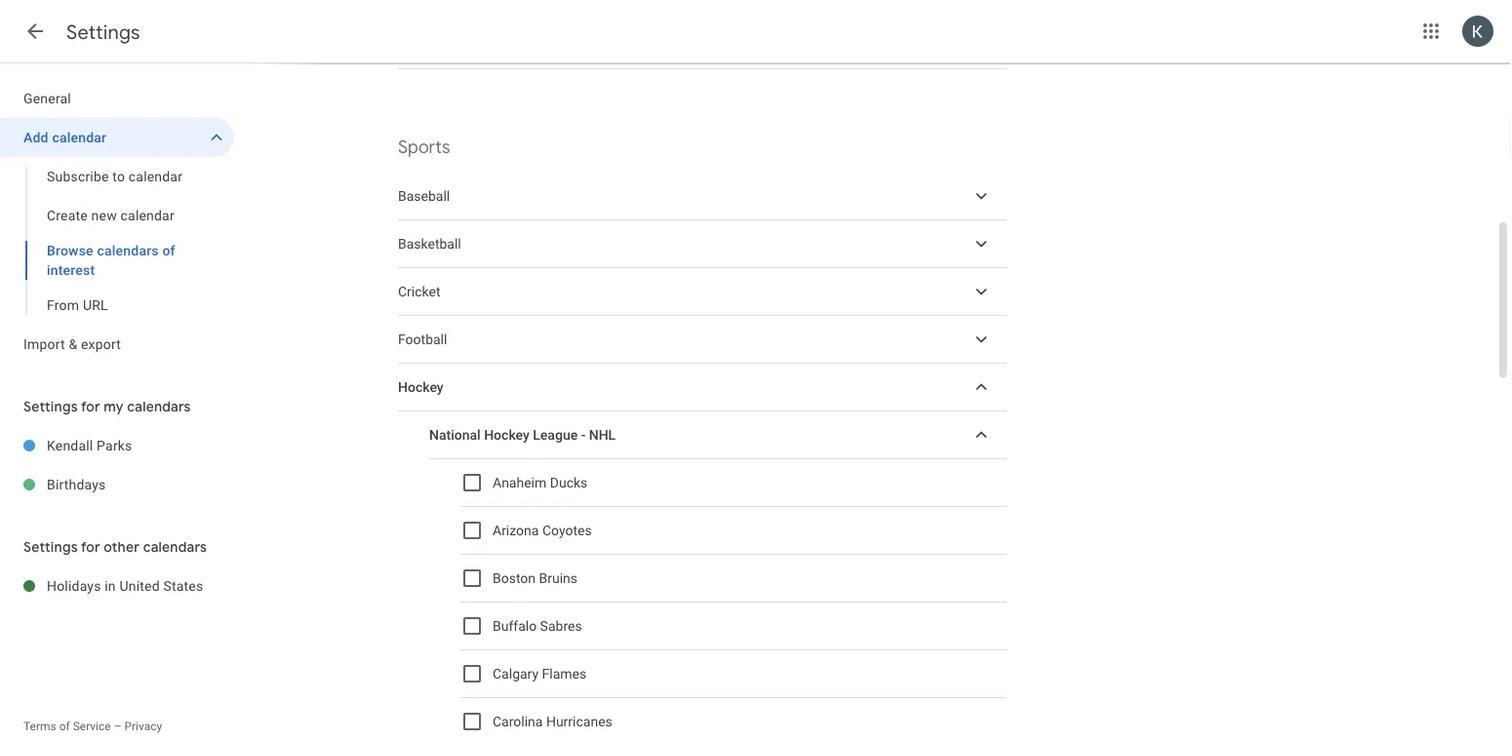 Task type: vqa. For each thing, say whether or not it's contained in the screenshot.
Events
no



Task type: describe. For each thing, give the bounding box(es) containing it.
calendars inside browse calendars of interest
[[97, 242, 159, 259]]

service
[[73, 720, 111, 734]]

flames
[[542, 666, 587, 682]]

sabres
[[540, 618, 582, 634]]

terms of service link
[[23, 720, 111, 734]]

birthdays link
[[47, 465, 234, 504]]

basketball
[[398, 236, 461, 252]]

to
[[112, 168, 125, 184]]

baseball
[[398, 188, 450, 204]]

states
[[163, 578, 203, 594]]

calendars for other
[[143, 539, 207, 556]]

browse
[[47, 242, 93, 259]]

general
[[23, 90, 71, 106]]

-
[[581, 427, 586, 443]]

my
[[104, 398, 124, 416]]

buffalo sabres
[[493, 618, 582, 634]]

national hockey league - nhl tree item
[[429, 412, 1007, 460]]

add calendar tree item
[[0, 118, 234, 157]]

holidays
[[47, 578, 101, 594]]

bruins
[[539, 571, 578, 587]]

anaheim ducks
[[493, 475, 588, 491]]

holidays in united states link
[[47, 567, 234, 606]]

league
[[533, 427, 578, 443]]

birthdays tree item
[[0, 465, 234, 504]]

&
[[69, 336, 77, 352]]

cricket
[[398, 284, 441, 300]]

add calendar
[[23, 129, 107, 145]]

new
[[91, 207, 117, 223]]

for for other
[[81, 539, 100, 556]]

carolina
[[493, 714, 543, 730]]

calendar for create new calendar
[[121, 207, 175, 223]]

coyotes
[[542, 523, 592, 539]]

create
[[47, 207, 88, 223]]

kendall parks tree item
[[0, 426, 234, 465]]

settings for other calendars
[[23, 539, 207, 556]]

export
[[81, 336, 121, 352]]

settings for my calendars
[[23, 398, 191, 416]]

1 vertical spatial of
[[59, 720, 70, 734]]

group containing subscribe to calendar
[[0, 157, 234, 325]]

other
[[104, 539, 140, 556]]

basketball tree item
[[398, 221, 1007, 268]]

national
[[429, 427, 481, 443]]

settings for my calendars tree
[[0, 426, 234, 504]]

–
[[114, 720, 121, 734]]

anaheim
[[493, 475, 547, 491]]

baseball tree item
[[398, 173, 1007, 221]]

hurricanes
[[546, 714, 613, 730]]

tree containing general
[[0, 79, 234, 364]]

import
[[23, 336, 65, 352]]

settings for settings
[[66, 20, 140, 44]]



Task type: locate. For each thing, give the bounding box(es) containing it.
calendar for subscribe to calendar
[[129, 168, 183, 184]]

kendall parks
[[47, 438, 132, 454]]

for for my
[[81, 398, 100, 416]]

2 for from the top
[[81, 539, 100, 556]]

0 horizontal spatial of
[[59, 720, 70, 734]]

go back image
[[23, 20, 47, 43]]

calendar up subscribe
[[52, 129, 107, 145]]

calendar
[[52, 129, 107, 145], [129, 168, 183, 184], [121, 207, 175, 223]]

calendars up 'states'
[[143, 539, 207, 556]]

2 vertical spatial calendars
[[143, 539, 207, 556]]

hockey tree item
[[398, 364, 1007, 412]]

calendar right new
[[121, 207, 175, 223]]

0 vertical spatial hockey
[[398, 379, 444, 395]]

birthdays
[[47, 477, 106, 493]]

football
[[398, 331, 447, 348]]

ducks
[[550, 475, 588, 491]]

0 horizontal spatial hockey
[[398, 379, 444, 395]]

browse calendars of interest
[[47, 242, 175, 278]]

terms of service – privacy
[[23, 720, 162, 734]]

from
[[47, 297, 79, 313]]

calendars right my
[[127, 398, 191, 416]]

calendars for my
[[127, 398, 191, 416]]

settings up kendall at the bottom of the page
[[23, 398, 78, 416]]

1 vertical spatial for
[[81, 539, 100, 556]]

2 vertical spatial calendar
[[121, 207, 175, 223]]

create new calendar
[[47, 207, 175, 223]]

subscribe
[[47, 168, 109, 184]]

boston bruins
[[493, 571, 578, 587]]

settings for settings for other calendars
[[23, 539, 78, 556]]

for
[[81, 398, 100, 416], [81, 539, 100, 556]]

holidays in united states tree item
[[0, 567, 234, 606]]

1 horizontal spatial hockey
[[484, 427, 530, 443]]

of right terms
[[59, 720, 70, 734]]

add
[[23, 129, 49, 145]]

holidays in united states
[[47, 578, 203, 594]]

interest
[[47, 262, 95, 278]]

buffalo
[[493, 618, 537, 634]]

calendars
[[97, 242, 159, 259], [127, 398, 191, 416], [143, 539, 207, 556]]

arizona coyotes
[[493, 523, 592, 539]]

hockey inside national hockey league - nhl tree item
[[484, 427, 530, 443]]

2 vertical spatial settings
[[23, 539, 78, 556]]

nhl
[[589, 427, 616, 443]]

privacy link
[[124, 720, 162, 734]]

1 vertical spatial calendars
[[127, 398, 191, 416]]

carolina hurricanes
[[493, 714, 613, 730]]

football tree item
[[398, 316, 1007, 364]]

hockey left the "league"
[[484, 427, 530, 443]]

1 for from the top
[[81, 398, 100, 416]]

for left other
[[81, 539, 100, 556]]

arizona
[[493, 523, 539, 539]]

privacy
[[124, 720, 162, 734]]

in
[[105, 578, 116, 594]]

url
[[83, 297, 108, 313]]

of
[[162, 242, 175, 259], [59, 720, 70, 734]]

hockey down football
[[398, 379, 444, 395]]

national hockey league - nhl
[[429, 427, 616, 443]]

settings for settings for my calendars
[[23, 398, 78, 416]]

terms
[[23, 720, 56, 734]]

0 vertical spatial for
[[81, 398, 100, 416]]

settings right go back icon on the top left of page
[[66, 20, 140, 44]]

calendar right to
[[129, 168, 183, 184]]

0 vertical spatial settings
[[66, 20, 140, 44]]

from url
[[47, 297, 108, 313]]

settings
[[66, 20, 140, 44], [23, 398, 78, 416], [23, 539, 78, 556]]

boston
[[493, 571, 536, 587]]

settings up holidays
[[23, 539, 78, 556]]

1 horizontal spatial of
[[162, 242, 175, 259]]

0 vertical spatial calendars
[[97, 242, 159, 259]]

0 vertical spatial calendar
[[52, 129, 107, 145]]

hockey inside hockey tree item
[[398, 379, 444, 395]]

1 vertical spatial hockey
[[484, 427, 530, 443]]

kendall
[[47, 438, 93, 454]]

settings heading
[[66, 20, 140, 44]]

parks
[[97, 438, 132, 454]]

import & export
[[23, 336, 121, 352]]

calendars down create new calendar
[[97, 242, 159, 259]]

calendar inside tree item
[[52, 129, 107, 145]]

of inside browse calendars of interest
[[162, 242, 175, 259]]

tree
[[0, 79, 234, 364]]

for left my
[[81, 398, 100, 416]]

calgary flames
[[493, 666, 587, 682]]

of down create new calendar
[[162, 242, 175, 259]]

subscribe to calendar
[[47, 168, 183, 184]]

cricket tree item
[[398, 268, 1007, 316]]

1 vertical spatial settings
[[23, 398, 78, 416]]

1 vertical spatial calendar
[[129, 168, 183, 184]]

united
[[119, 578, 160, 594]]

group
[[0, 157, 234, 325]]

hockey
[[398, 379, 444, 395], [484, 427, 530, 443]]

0 vertical spatial of
[[162, 242, 175, 259]]

sports
[[398, 136, 450, 159]]

calgary
[[493, 666, 539, 682]]



